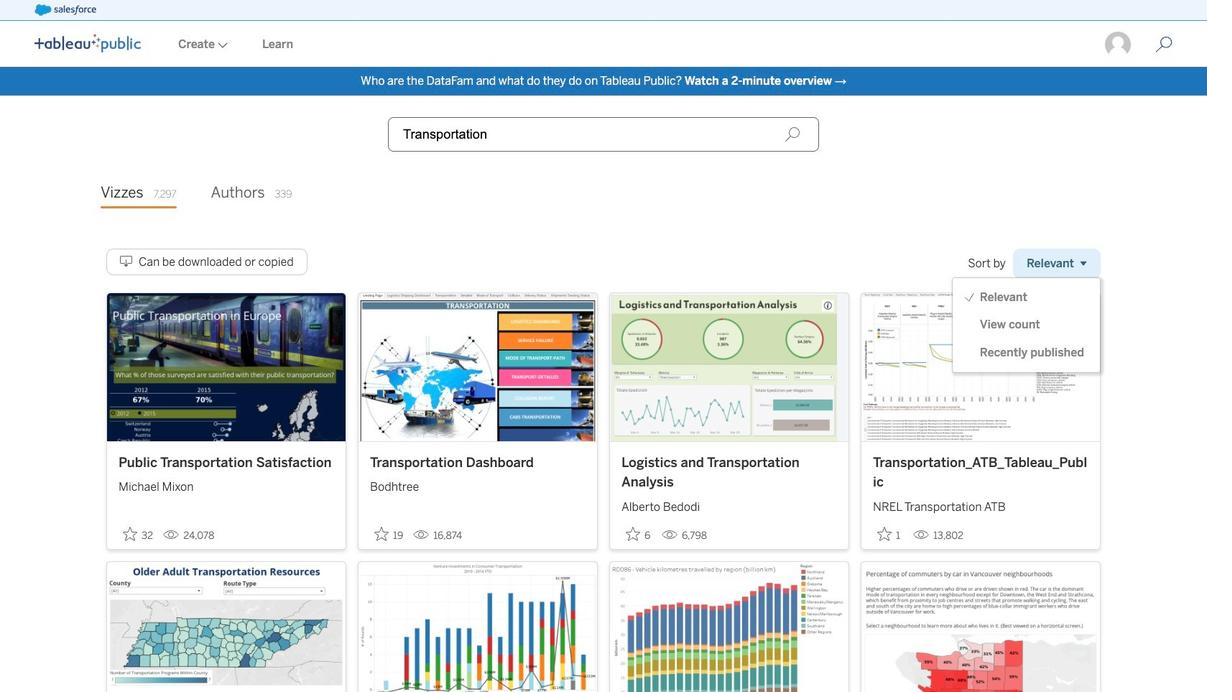 Task type: locate. For each thing, give the bounding box(es) containing it.
Search input field
[[388, 117, 820, 152]]

1 horizontal spatial add favorite image
[[626, 527, 641, 541]]

go to search image
[[1139, 36, 1190, 53]]

add favorite image
[[375, 527, 389, 541], [626, 527, 641, 541]]

0 horizontal spatial add favorite image
[[123, 527, 137, 541]]

1 add favorite button from the left
[[119, 522, 158, 546]]

ruby.anderson5854 image
[[1104, 30, 1133, 59]]

2 add favorite image from the left
[[878, 527, 892, 541]]

logo image
[[35, 34, 141, 52]]

3 add favorite button from the left
[[622, 522, 656, 546]]

search image
[[785, 127, 801, 142]]

4 add favorite button from the left
[[873, 522, 908, 546]]

add favorite image
[[123, 527, 137, 541], [878, 527, 892, 541]]

workbook thumbnail image
[[107, 293, 346, 441], [359, 293, 597, 441], [610, 293, 849, 441], [862, 293, 1101, 441], [107, 562, 346, 692], [359, 562, 597, 692], [610, 562, 849, 692], [862, 562, 1101, 692]]

Add Favorite button
[[119, 522, 158, 546], [370, 522, 408, 546], [622, 522, 656, 546], [873, 522, 908, 546]]

0 horizontal spatial add favorite image
[[375, 527, 389, 541]]

1 horizontal spatial add favorite image
[[878, 527, 892, 541]]



Task type: describe. For each thing, give the bounding box(es) containing it.
salesforce logo image
[[35, 4, 96, 16]]

list options menu
[[953, 284, 1101, 367]]

1 add favorite image from the left
[[375, 527, 389, 541]]

create image
[[215, 42, 228, 48]]

1 add favorite image from the left
[[123, 527, 137, 541]]

2 add favorite image from the left
[[626, 527, 641, 541]]

2 add favorite button from the left
[[370, 522, 408, 546]]



Task type: vqa. For each thing, say whether or not it's contained in the screenshot.
tara.schultz icon
no



